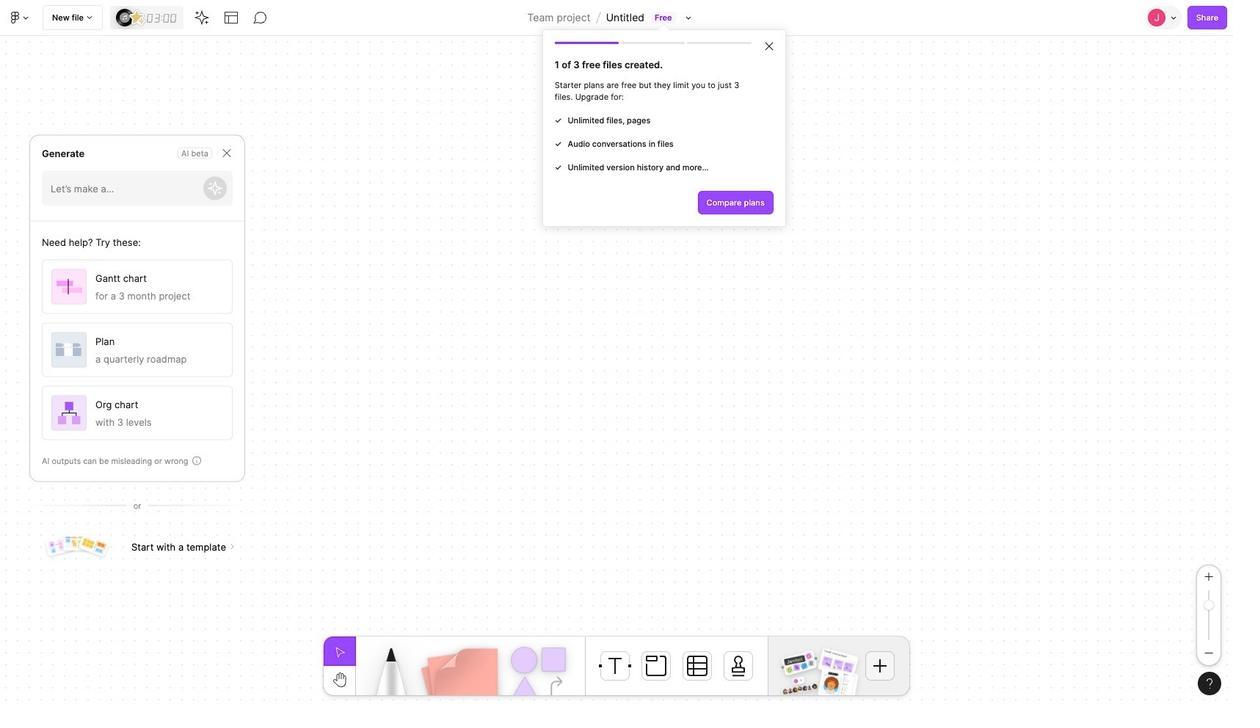 Task type: locate. For each thing, give the bounding box(es) containing it.
help image
[[1207, 679, 1213, 689]]

thumbnail of a template image
[[75, 532, 112, 561], [60, 532, 94, 555], [42, 533, 78, 560]]

view comments image
[[253, 10, 268, 25]]



Task type: describe. For each thing, give the bounding box(es) containing it.
team cooldown image
[[818, 648, 859, 679]]

info 16 image
[[191, 455, 202, 466]]

main toolbar region
[[0, 0, 1234, 227]]

File name text field
[[606, 8, 646, 27]]

multiplayer tools image
[[1169, 0, 1181, 35]]



Task type: vqa. For each thing, say whether or not it's contained in the screenshot.
FILE THUMBNAIL
no



